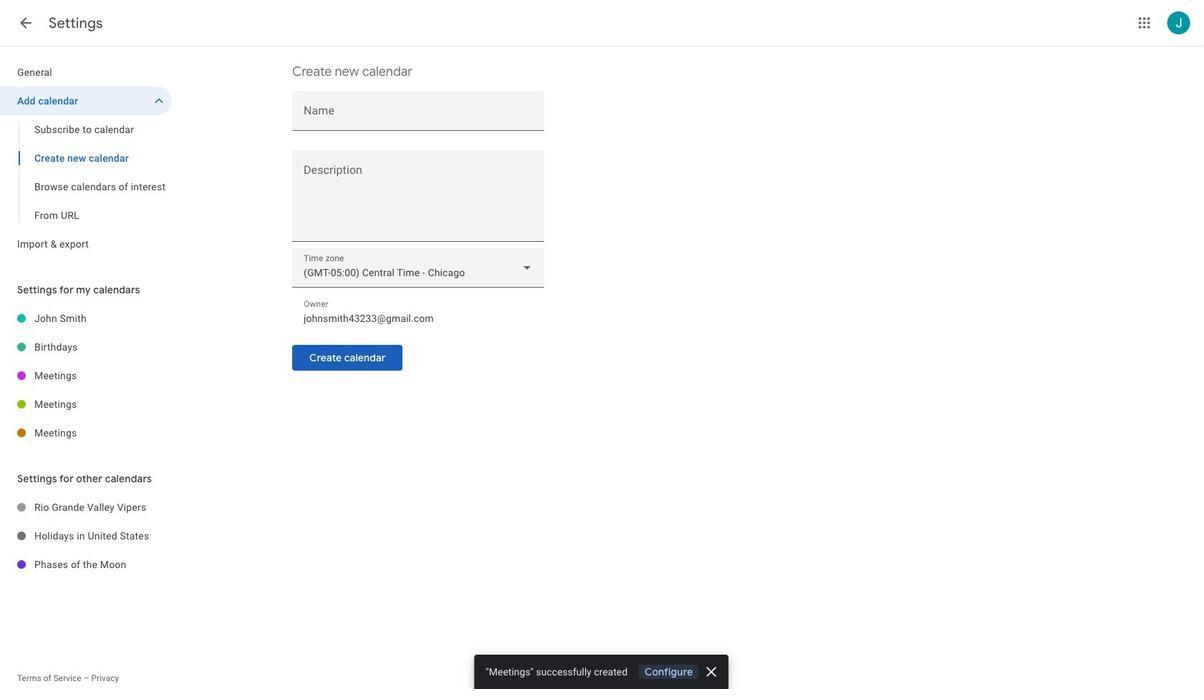 Task type: describe. For each thing, give the bounding box(es) containing it.
rio grande valley vipers tree item
[[0, 494, 172, 522]]

1 tree from the top
[[0, 58, 172, 259]]

holidays in united states tree item
[[0, 522, 172, 551]]

1 meetings tree item from the top
[[0, 362, 172, 390]]

3 meetings tree item from the top
[[0, 419, 172, 448]]

add calendar tree item
[[0, 87, 172, 115]]



Task type: vqa. For each thing, say whether or not it's contained in the screenshot.
july 4 ELEMENT
no



Task type: locate. For each thing, give the bounding box(es) containing it.
1 vertical spatial tree
[[0, 304, 172, 448]]

birthdays tree item
[[0, 333, 172, 362]]

heading
[[49, 14, 103, 32]]

meetings tree item
[[0, 362, 172, 390], [0, 390, 172, 419], [0, 419, 172, 448]]

None text field
[[304, 106, 533, 126]]

2 meetings tree item from the top
[[0, 390, 172, 419]]

None field
[[292, 248, 545, 288]]

john smith tree item
[[0, 304, 172, 333]]

tree
[[0, 58, 172, 259], [0, 304, 172, 448], [0, 494, 172, 580]]

group
[[0, 115, 172, 230]]

3 tree from the top
[[0, 494, 172, 580]]

0 vertical spatial tree
[[0, 58, 172, 259]]

go back image
[[17, 14, 34, 32]]

None text field
[[292, 167, 545, 236], [304, 309, 533, 329], [292, 167, 545, 236], [304, 309, 533, 329]]

phases of the moon tree item
[[0, 551, 172, 580]]

2 vertical spatial tree
[[0, 494, 172, 580]]

2 tree from the top
[[0, 304, 172, 448]]



